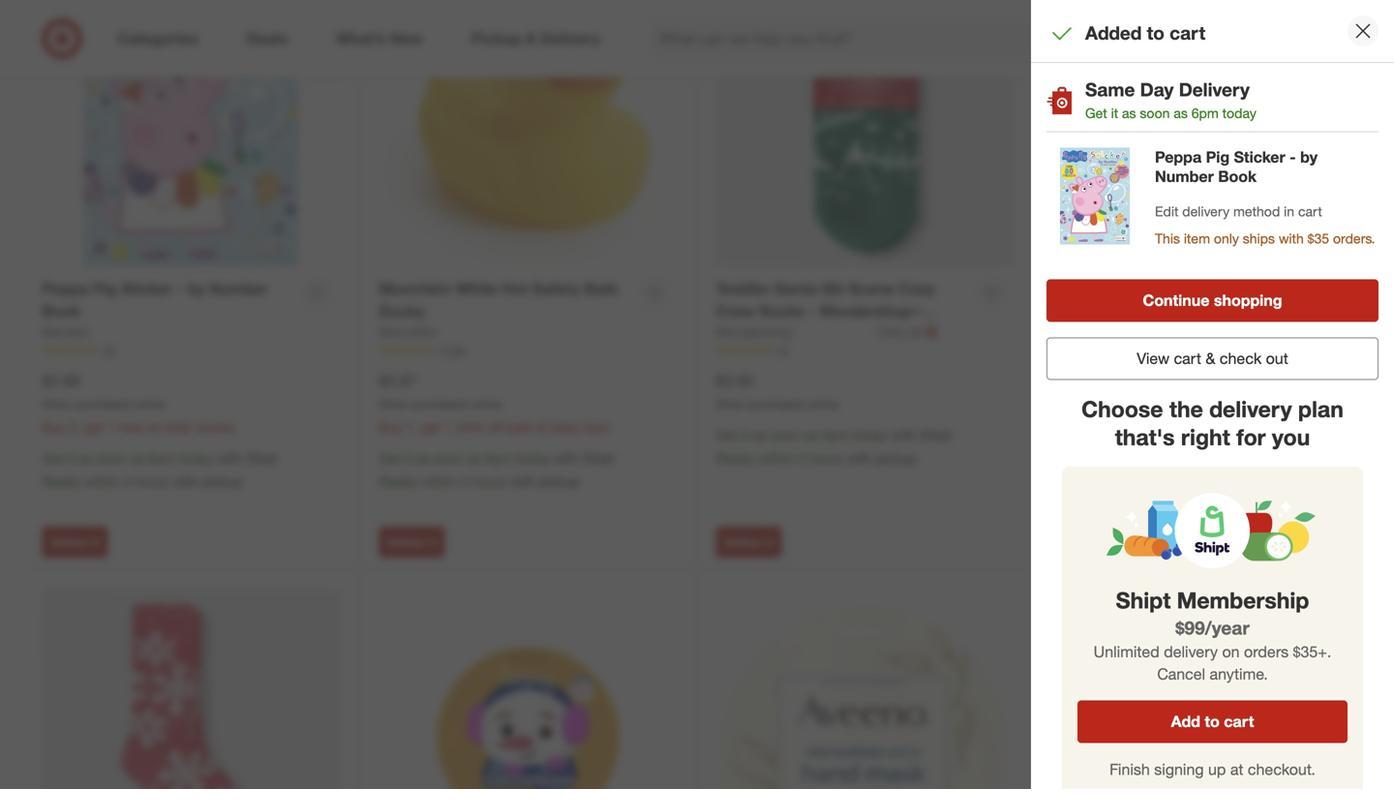 Task type: locate. For each thing, give the bounding box(es) containing it.
$3.00
[[716, 371, 754, 390]]

sticker up 16 "link"
[[121, 280, 173, 298]]

within down the 25%
[[422, 473, 457, 490]]

shipt
[[920, 427, 952, 444], [246, 450, 278, 467], [583, 450, 615, 467], [1257, 470, 1289, 487], [1116, 587, 1171, 614]]

& inside view cart & check out link
[[1206, 349, 1216, 368]]

delivery up for
[[1210, 396, 1292, 423]]

1 horizontal spatial sticker
[[1234, 148, 1286, 167]]

online for $2.99
[[134, 397, 165, 411]]

1 vertical spatial delivery
[[1210, 396, 1292, 423]]

soon down day
[[1140, 104, 1170, 121]]

hours down off
[[472, 473, 506, 490]]

1 horizontal spatial online
[[471, 397, 502, 411]]

deliver it button for $3.00
[[716, 527, 782, 558]]

2,
[[69, 419, 81, 436]]

6pm down off
[[485, 450, 513, 467]]

get for $2.99
[[85, 419, 104, 436]]

book up edit delivery method in cart
[[1218, 167, 1257, 186]]

munchkin
[[379, 280, 451, 298], [379, 323, 438, 340]]

1 when from the left
[[42, 397, 72, 411]]

get inside same day delivery get it as soon as 6pm today
[[1086, 104, 1108, 121]]

check
[[1220, 349, 1262, 368]]

munchkin white hot safety bath ducky link
[[379, 278, 632, 322]]

soon down $3.00 when purchased online
[[771, 427, 801, 444]]

deliver it for $2.99
[[51, 535, 99, 550]]

buy inside "$2.87 when purchased online buy 1, get 1 25% off bath & baby toys"
[[379, 419, 403, 436]]

2 down lamar in the right of the page
[[1135, 494, 1142, 511]]

1 1 from the left
[[108, 419, 115, 436]]

online down 12 'link' in the top of the page
[[808, 397, 839, 411]]

today
[[1223, 104, 1257, 121], [853, 427, 887, 444], [179, 450, 213, 467], [516, 450, 550, 467], [1190, 470, 1224, 487]]

get it as soon as 6pm today with shipt ready within 2 hours with pickup down $3.00 when purchased online
[[716, 427, 952, 467]]

hours down $3.00 when purchased online
[[809, 450, 843, 467]]

soon down free
[[97, 450, 127, 467]]

pig up edit delivery method in cart
[[1206, 148, 1230, 167]]

number up edit
[[1155, 167, 1214, 186]]

1 yogi from the top
[[1053, 281, 1085, 299]]

soon down south
[[1108, 470, 1138, 487]]

buy
[[42, 419, 66, 436], [379, 419, 403, 436]]

2 down free
[[124, 473, 131, 490]]

deliver it button
[[42, 527, 108, 558], [379, 527, 445, 558], [716, 527, 782, 558], [1053, 527, 1119, 558]]

added to cart
[[1086, 22, 1206, 44]]

0 horizontal spatial purchased
[[76, 397, 131, 411]]

at left ¬
[[910, 323, 921, 340]]

0 vertical spatial at
[[910, 323, 921, 340]]

view cart & check out link
[[1047, 338, 1379, 380]]

today down right
[[1190, 470, 1224, 487]]

online for $2.87
[[471, 397, 502, 411]]

0 vertical spatial on
[[146, 419, 162, 436]]

2 deliver it button from the left
[[379, 527, 445, 558]]

pickup for $4.29
[[1213, 494, 1254, 511]]

online inside $2.99 when purchased online buy 2, get 1 free on kids' books
[[134, 397, 165, 411]]

fantasy by masque bar snowman hydrating sheet mask - 0.71 fl oz image
[[379, 589, 677, 789], [379, 589, 677, 789]]

2 when from the left
[[379, 397, 409, 411]]

snap
[[1053, 372, 1089, 389]]

when for $2.99
[[42, 397, 72, 411]]

on up anytime.
[[1223, 642, 1240, 661]]

- up 16 "link"
[[177, 280, 183, 298]]

get down $2.87
[[379, 450, 401, 467]]

1 buy from the left
[[42, 419, 66, 436]]

get it as soon as 6pm today with shipt ready within 2 hours with pickup for $2.99
[[42, 450, 278, 490]]

0 horizontal spatial on
[[146, 419, 162, 436]]

2 deliver from the left
[[388, 535, 426, 550]]

book up bendon
[[42, 302, 81, 321]]

deliver
[[51, 535, 89, 550], [388, 535, 426, 550], [725, 535, 763, 550], [1062, 535, 1100, 550]]

buy inside $2.99 when purchased online buy 2, get 1 free on kids' books
[[42, 419, 66, 436]]

yogi down relief at the right top
[[1053, 324, 1079, 341]]

hours down lamar in the right of the page
[[1146, 494, 1180, 511]]

peppa pig sticker - by number book image
[[42, 0, 340, 267], [42, 0, 340, 267], [1047, 148, 1144, 245]]

ships
[[1243, 230, 1275, 247]]

4 deliver it button from the left
[[1053, 527, 1119, 558]]

0 horizontal spatial peppa
[[42, 280, 89, 298]]

online inside "$2.87 when purchased online buy 1, get 1 25% off bath & baby toys"
[[471, 397, 502, 411]]

today down 12 'link' in the top of the page
[[853, 427, 887, 444]]

eligible
[[1122, 372, 1165, 389]]

toddler
[[716, 280, 770, 298]]

today down kids'
[[179, 450, 213, 467]]

2 horizontal spatial purchased
[[750, 397, 805, 411]]

1 vertical spatial tea
[[1099, 303, 1125, 322]]

get right 1,
[[422, 419, 441, 436]]

tea
[[1089, 281, 1114, 299], [1099, 303, 1125, 322]]

get it as soon as 6pm today with shipt ready within 2 hours with pickup down off
[[379, 450, 615, 490]]

1 vertical spatial pig
[[93, 280, 117, 298]]

peppa inside peppa pig sticker - by number book link
[[42, 280, 89, 298]]

peppa up edit
[[1155, 148, 1202, 167]]

deliver it button for $2.99
[[42, 527, 108, 558]]

1 vertical spatial number
[[209, 280, 268, 298]]

ready down $3.00
[[716, 450, 755, 467]]

toddler santa ski scene cozy crew socks - wondershop™ green 2t-3t image
[[716, 0, 1014, 267], [716, 0, 1014, 267]]

1 horizontal spatial pig
[[1206, 148, 1230, 167]]

2t-
[[765, 324, 788, 343]]

soon down the 25%
[[434, 450, 464, 467]]

bendon link
[[42, 322, 90, 342]]

0 horizontal spatial &
[[538, 419, 547, 436]]

3 deliver it from the left
[[725, 535, 773, 550]]

purchased inside $2.99 when purchased online buy 2, get 1 free on kids' books
[[76, 397, 131, 411]]

peppa inside dialog
[[1155, 148, 1202, 167]]

deliver for $4.29
[[1062, 535, 1100, 550]]

hours down free
[[135, 473, 169, 490]]

2
[[798, 450, 805, 467], [124, 473, 131, 490], [461, 473, 468, 490], [1135, 494, 1142, 511]]

2 1 from the left
[[445, 419, 452, 436]]

ready
[[716, 450, 755, 467], [42, 473, 81, 490], [379, 473, 418, 490], [1053, 494, 1092, 511]]

by up $35
[[1301, 148, 1318, 167]]

1 horizontal spatial get
[[422, 419, 441, 436]]

1 horizontal spatial at
[[1053, 440, 1063, 455]]

6pm down $3.00 when purchased online
[[822, 427, 850, 444]]

today down bath
[[516, 450, 550, 467]]

purchased
[[76, 397, 131, 411], [413, 397, 468, 411], [750, 397, 805, 411]]

tea up relief at the right top
[[1089, 281, 1114, 299]]

2 yogi from the top
[[1053, 324, 1079, 341]]

1 inside $2.99 when purchased online buy 2, get 1 free on kids' books
[[108, 419, 115, 436]]

$2.99
[[42, 371, 80, 390]]

0 vertical spatial sticker
[[1234, 148, 1286, 167]]

0 horizontal spatial to
[[1147, 22, 1165, 44]]

munchkin white hot safety bath ducky image
[[379, 0, 677, 267], [379, 0, 677, 267]]

1 vertical spatial &
[[538, 419, 547, 436]]

1 vertical spatial peppa
[[42, 280, 89, 298]]

peppa up bendon
[[42, 280, 89, 298]]

at
[[910, 323, 921, 340], [1053, 440, 1063, 455], [1231, 760, 1244, 779]]

tea right relief at the right top
[[1099, 303, 1125, 322]]

1 vertical spatial at
[[1053, 440, 1063, 455]]

0 vertical spatial number
[[1155, 167, 1214, 186]]

0 horizontal spatial when
[[42, 397, 72, 411]]

buy for $2.87
[[379, 419, 403, 436]]

3 when from the left
[[716, 397, 746, 411]]

2 down the 25%
[[461, 473, 468, 490]]

deliver it for $4.29
[[1062, 535, 1110, 550]]

cart inside view cart & check out link
[[1174, 349, 1202, 368]]

by up 16 "link"
[[187, 280, 205, 298]]

free
[[119, 419, 143, 436]]

1 online from the left
[[134, 397, 165, 411]]

2 horizontal spatial at
[[1231, 760, 1244, 779]]

purchased inside $3.00 when purchased online
[[750, 397, 805, 411]]

delivery inside shipt membership $99/year unlimited delivery on orders $35+. cancel anytime.
[[1164, 642, 1218, 661]]

$2.87
[[379, 371, 417, 390]]

2 vertical spatial at
[[1231, 760, 1244, 779]]

get down the $2.99
[[42, 450, 64, 467]]

number
[[1155, 167, 1214, 186], [209, 280, 268, 298]]

today down delivery
[[1223, 104, 1257, 121]]

0 horizontal spatial online
[[134, 397, 165, 411]]

3 deliver it button from the left
[[716, 527, 782, 558]]

to for added
[[1147, 22, 1165, 44]]

2 online from the left
[[471, 397, 502, 411]]

online inside $3.00 when purchased online
[[808, 397, 839, 411]]

to right the add
[[1205, 712, 1220, 731]]

1 horizontal spatial buy
[[379, 419, 403, 436]]

yogi tea - honey lavender stress relief tea - 16ct image
[[1053, 0, 1352, 268], [1053, 0, 1352, 268]]

yogi up relief at the right top
[[1053, 281, 1085, 299]]

1 horizontal spatial number
[[1155, 167, 1214, 186]]

16ct
[[1139, 303, 1171, 322]]

0 vertical spatial book
[[1218, 167, 1257, 186]]

deliver it for $3.00
[[725, 535, 773, 550]]

cart right view
[[1174, 349, 1202, 368]]

yogi inside yogi tea - honey lavender stress relief tea - 16ct
[[1053, 281, 1085, 299]]

purchased inside "$2.87 when purchased online buy 1, get 1 25% off bath & baby toys"
[[413, 397, 468, 411]]

the
[[1170, 396, 1203, 423]]

1 horizontal spatial to
[[1205, 712, 1220, 731]]

1 deliver from the left
[[51, 535, 89, 550]]

this
[[1155, 230, 1180, 247]]

women's snowflake cozy crew socks - a new day™ 4-10 image
[[42, 589, 340, 789], [42, 589, 340, 789]]

1 get from the left
[[85, 419, 104, 436]]

ready down 1,
[[379, 473, 418, 490]]

day
[[1140, 78, 1174, 101]]

get
[[85, 419, 104, 436], [422, 419, 441, 436]]

shipt membership $99/year unlimited delivery on orders $35+. cancel anytime.
[[1094, 587, 1332, 684]]

peppa pig sticker - by number book up edit delivery method in cart
[[1155, 148, 1318, 186]]

2 for $2.87
[[461, 473, 468, 490]]

within down south
[[1096, 494, 1131, 511]]

1 vertical spatial yogi
[[1053, 324, 1079, 341]]

3 deliver from the left
[[725, 535, 763, 550]]

in
[[1284, 203, 1295, 220]]

online up off
[[471, 397, 502, 411]]

ready for $4.29
[[1053, 494, 1092, 511]]

2 buy from the left
[[379, 419, 403, 436]]

at left the austin
[[1053, 440, 1063, 455]]

10
[[1337, 20, 1348, 32]]

1 horizontal spatial book
[[1218, 167, 1257, 186]]

0 horizontal spatial 1
[[108, 419, 115, 436]]

1 left free
[[108, 419, 115, 436]]

munchkin for munchkin white hot safety bath ducky
[[379, 280, 451, 298]]

ready for $2.87
[[379, 473, 418, 490]]

get it as soon as 6pm today with shipt ready within 2 hours with pickup down kids'
[[42, 450, 278, 490]]

austin
[[1066, 440, 1099, 455]]

purchased for $2.99
[[76, 397, 131, 411]]

to right added
[[1147, 22, 1165, 44]]

soon for yogi tea - honey lavender stress relief tea - 16ct
[[1108, 470, 1138, 487]]

today for yogi tea - honey lavender stress relief tea - 16ct
[[1190, 470, 1224, 487]]

6pm inside same day delivery get it as soon as 6pm today
[[1192, 104, 1219, 121]]

3 purchased from the left
[[750, 397, 805, 411]]

$3.00 when purchased online
[[716, 371, 839, 411]]

$35+.
[[1293, 642, 1332, 661]]

1 horizontal spatial on
[[1223, 642, 1240, 661]]

choose the delivery plan that's right for you
[[1082, 396, 1344, 451]]

at right up
[[1231, 760, 1244, 779]]

1 horizontal spatial by
[[1301, 148, 1318, 167]]

1 horizontal spatial when
[[379, 397, 409, 411]]

deliver it button for $4.29
[[1053, 527, 1119, 558]]

book inside dialog
[[1218, 167, 1257, 186]]

munchkin inside munchkin white hot safety bath ducky
[[379, 280, 451, 298]]

1 inside "$2.87 when purchased online buy 1, get 1 25% off bath & baby toys"
[[445, 419, 452, 436]]

munchkin up ducky
[[379, 280, 451, 298]]

when for $2.87
[[379, 397, 409, 411]]

scene
[[849, 280, 895, 298]]

1 vertical spatial munchkin
[[379, 323, 438, 340]]

- up wondershop link on the right of page
[[809, 302, 815, 321]]

2 vertical spatial delivery
[[1164, 642, 1218, 661]]

cancel
[[1158, 665, 1206, 684]]

ready for $3.00
[[716, 450, 755, 467]]

0 vertical spatial to
[[1147, 22, 1165, 44]]

on right free
[[146, 419, 162, 436]]

1 vertical spatial sticker
[[121, 280, 173, 298]]

ebt
[[1093, 372, 1118, 389]]

2 for $2.99
[[124, 473, 131, 490]]

0 horizontal spatial sticker
[[121, 280, 173, 298]]

to inside button
[[1205, 712, 1220, 731]]

4 deliver it from the left
[[1062, 535, 1110, 550]]

shipt for toddler santa ski scene cozy crew socks - wondershop™ green 2t-3t
[[920, 427, 952, 444]]

ready down the austin
[[1053, 494, 1092, 511]]

$4.21
[[1098, 416, 1131, 433]]

2 horizontal spatial online
[[808, 397, 839, 411]]

when down $2.87
[[379, 397, 409, 411]]

2 purchased from the left
[[413, 397, 468, 411]]

number up 16 "link"
[[209, 280, 268, 298]]

6pm down delivery
[[1192, 104, 1219, 121]]

0 horizontal spatial at
[[910, 323, 921, 340]]

3 online from the left
[[808, 397, 839, 411]]

2 down $3.00 when purchased online
[[798, 450, 805, 467]]

pig up 16
[[93, 280, 117, 298]]

get it as soon as 6pm today with shipt ready within 2 hours with pickup down lamar in the right of the page
[[1053, 470, 1289, 511]]

2 horizontal spatial when
[[716, 397, 746, 411]]

0 horizontal spatial buy
[[42, 419, 66, 436]]

1 for $2.87
[[445, 419, 452, 436]]

get for toddler santa ski scene cozy crew socks - wondershop™ green 2t-3t
[[716, 427, 738, 444]]

1 vertical spatial to
[[1205, 712, 1220, 731]]

when inside "$2.87 when purchased online buy 1, get 1 25% off bath & baby toys"
[[379, 397, 409, 411]]

get down $3.00
[[716, 427, 738, 444]]

1 horizontal spatial peppa
[[1155, 148, 1202, 167]]

within for $4.29
[[1096, 494, 1131, 511]]

1
[[108, 419, 115, 436], [445, 419, 452, 436]]

within down free
[[85, 473, 120, 490]]

2 get from the left
[[422, 419, 441, 436]]

peppa pig sticker - by number book
[[1155, 148, 1318, 186], [42, 280, 268, 321]]

0 horizontal spatial book
[[42, 302, 81, 321]]

safety
[[533, 280, 580, 298]]

1 vertical spatial on
[[1223, 642, 1240, 661]]

0 vertical spatial peppa
[[1155, 148, 1202, 167]]

1 munchkin from the top
[[379, 280, 451, 298]]

0 horizontal spatial by
[[187, 280, 205, 298]]

up
[[1209, 760, 1226, 779]]

get down the austin
[[1053, 470, 1075, 487]]

munchkin down ducky
[[379, 323, 438, 340]]

1 deliver it button from the left
[[42, 527, 108, 558]]

delivery inside 'choose the delivery plan that's right for you'
[[1210, 396, 1292, 423]]

0 vertical spatial munchkin
[[379, 280, 451, 298]]

1 horizontal spatial purchased
[[413, 397, 468, 411]]

finish signing up at checkout.
[[1110, 760, 1316, 779]]

pickup for $3.00
[[876, 450, 917, 467]]

today for peppa pig sticker - by number book
[[179, 450, 213, 467]]

purchased down $3.00
[[750, 397, 805, 411]]

wondershop link
[[716, 322, 875, 342]]

2 munchkin from the top
[[379, 323, 438, 340]]

1 deliver it from the left
[[51, 535, 99, 550]]

cart down anytime.
[[1224, 712, 1254, 731]]

get inside "$2.87 when purchased online buy 1, get 1 25% off bath & baby toys"
[[422, 419, 441, 436]]

- inside peppa pig sticker - by number book link
[[177, 280, 183, 298]]

get down 'same'
[[1086, 104, 1108, 121]]

purchased for $2.87
[[413, 397, 468, 411]]

0 horizontal spatial number
[[209, 280, 268, 298]]

sticker
[[1234, 148, 1286, 167], [121, 280, 173, 298]]

get right 2, on the bottom
[[85, 419, 104, 436]]

get for yogi tea - honey lavender stress relief tea - 16ct
[[1053, 470, 1075, 487]]

dialog
[[1031, 0, 1394, 789]]

aveeno repairing cica hand mask with prebiotic oat & shea butter for extra dry skin, fragrance-free image
[[716, 589, 1014, 789], [716, 589, 1014, 789]]

snap ebt eligible
[[1053, 372, 1165, 389]]

ready down 2, on the bottom
[[42, 473, 81, 490]]

that's
[[1115, 424, 1175, 451]]

& right bath
[[538, 419, 547, 436]]

multipet loofa the original dog toy - blue - 6" image
[[1053, 589, 1352, 789], [1053, 589, 1352, 789]]

peppa pig sticker - by number book up 16 "link"
[[42, 280, 268, 321]]

delivery up item
[[1183, 203, 1230, 220]]

when down $3.00
[[716, 397, 746, 411]]

sticker up method
[[1234, 148, 1286, 167]]

added
[[1086, 22, 1142, 44]]

buy left 1,
[[379, 419, 403, 436]]

finish
[[1110, 760, 1150, 779]]

1 horizontal spatial peppa pig sticker - by number book
[[1155, 148, 1318, 186]]

when inside $2.99 when purchased online buy 2, get 1 free on kids' books
[[42, 397, 72, 411]]

6pm down kids'
[[148, 450, 176, 467]]

2 for $4.29
[[1135, 494, 1142, 511]]

purchased up free
[[76, 397, 131, 411]]

within for $3.00
[[759, 450, 794, 467]]

& left check
[[1206, 349, 1216, 368]]

get for peppa pig sticker - by number book
[[42, 450, 64, 467]]

right
[[1181, 424, 1231, 451]]

within down $3.00 when purchased online
[[759, 450, 794, 467]]

1 vertical spatial by
[[187, 280, 205, 298]]

within for $2.99
[[85, 473, 120, 490]]

when down the $2.99
[[42, 397, 72, 411]]

4 deliver from the left
[[1062, 535, 1100, 550]]

0 vertical spatial pig
[[1206, 148, 1230, 167]]

(
[[1095, 416, 1098, 433]]

2 deliver it from the left
[[388, 535, 436, 550]]

out
[[1266, 349, 1289, 368]]

0 horizontal spatial peppa pig sticker - by number book
[[42, 280, 268, 321]]

0 vertical spatial yogi
[[1053, 281, 1085, 299]]

only
[[1214, 230, 1239, 247]]

hours
[[809, 450, 843, 467], [135, 473, 169, 490], [472, 473, 506, 490], [1146, 494, 1180, 511]]

6pm for yogi tea - honey lavender stress relief tea - 16ct
[[1159, 470, 1187, 487]]

online up free
[[134, 397, 165, 411]]

shipt inside shipt membership $99/year unlimited delivery on orders $35+. cancel anytime.
[[1116, 587, 1171, 614]]

today inside same day delivery get it as soon as 6pm today
[[1223, 104, 1257, 121]]

with
[[1279, 230, 1304, 247], [891, 427, 916, 444], [217, 450, 242, 467], [554, 450, 579, 467], [847, 450, 872, 467], [1228, 470, 1253, 487], [173, 473, 198, 490], [510, 473, 535, 490], [1184, 494, 1209, 511]]

peppa
[[1155, 148, 1202, 167], [42, 280, 89, 298]]

0 vertical spatial peppa pig sticker - by number book
[[1155, 148, 1318, 186]]

10 link
[[1313, 17, 1356, 60]]

get it as soon as 6pm today with shipt ready within 2 hours with pickup
[[716, 427, 952, 467], [42, 450, 278, 490], [379, 450, 615, 490], [1053, 470, 1289, 511]]

0 horizontal spatial get
[[85, 419, 104, 436]]

1 horizontal spatial 1
[[445, 419, 452, 436]]

delivery up cancel
[[1164, 642, 1218, 661]]

0 vertical spatial delivery
[[1183, 203, 1230, 220]]

1 left the 25%
[[445, 419, 452, 436]]

get
[[1086, 104, 1108, 121], [716, 427, 738, 444], [42, 450, 64, 467], [379, 450, 401, 467], [1053, 470, 1075, 487]]

- inside toddler santa ski scene cozy crew socks - wondershop™ green 2t-3t
[[809, 302, 815, 321]]

1 purchased from the left
[[76, 397, 131, 411]]

purchased up 1,
[[413, 397, 468, 411]]

25%
[[456, 419, 484, 436]]

get inside $2.99 when purchased online buy 2, get 1 free on kids' books
[[85, 419, 104, 436]]

delivery
[[1183, 203, 1230, 220], [1210, 396, 1292, 423], [1164, 642, 1218, 661]]

buy left 2, on the bottom
[[42, 419, 66, 436]]

0 vertical spatial &
[[1206, 349, 1216, 368]]

ski
[[822, 280, 844, 298]]

6pm down lamar in the right of the page
[[1159, 470, 1187, 487]]

hours for $3.00
[[809, 450, 843, 467]]

1 horizontal spatial &
[[1206, 349, 1216, 368]]



Task type: describe. For each thing, give the bounding box(es) containing it.
signing
[[1155, 760, 1204, 779]]

at inside dialog
[[1231, 760, 1244, 779]]

plan
[[1299, 396, 1344, 423]]

pickup for $2.99
[[202, 473, 243, 490]]

pickup for $2.87
[[539, 473, 580, 490]]

green
[[716, 324, 761, 343]]

checkout.
[[1248, 760, 1316, 779]]

shipt for yogi tea - honey lavender stress relief tea - 16ct
[[1257, 470, 1289, 487]]

at inside $4.29 ( $4.21 /ounce ) at austin south lamar
[[1053, 440, 1063, 455]]

membership
[[1177, 587, 1310, 614]]

continue
[[1143, 291, 1210, 310]]

for
[[1237, 424, 1266, 451]]

to for add
[[1205, 712, 1220, 731]]

toys
[[584, 419, 609, 436]]

buy for $2.99
[[42, 419, 66, 436]]

bendon
[[42, 323, 90, 340]]

cart inside add to cart button
[[1224, 712, 1254, 731]]

¬
[[925, 322, 938, 341]]

yogi tea - honey lavender stress relief tea - 16ct
[[1053, 281, 1299, 322]]

item
[[1184, 230, 1211, 247]]

hours for $4.29
[[1146, 494, 1180, 511]]

cozy
[[899, 280, 936, 298]]

What can we help you find? suggestions appear below search field
[[648, 17, 1130, 60]]

south
[[1102, 440, 1133, 455]]

off
[[488, 419, 503, 436]]

edit
[[1155, 203, 1179, 220]]

1 for $2.99
[[108, 419, 115, 436]]

$2.87 when purchased online buy 1, get 1 25% off bath & baby toys
[[379, 371, 609, 436]]

12 link
[[716, 342, 1014, 359]]

hot
[[502, 280, 528, 298]]

edit delivery method in cart
[[1155, 203, 1323, 220]]

get it as soon as 6pm today with shipt ready within 2 hours with pickup for $3.00
[[716, 427, 952, 467]]

get it as soon as 6pm today with shipt ready within 2 hours with pickup for $4.29
[[1053, 470, 1289, 511]]

1 vertical spatial book
[[42, 302, 81, 321]]

orders
[[1244, 642, 1289, 661]]

choose
[[1082, 396, 1163, 423]]

yogi for yogi tea - honey lavender stress relief tea - 16ct
[[1053, 281, 1085, 299]]

deliver for $2.99
[[51, 535, 89, 550]]

get for munchkin white hot safety bath ducky
[[379, 450, 401, 467]]

on inside $2.99 when purchased online buy 2, get 1 free on kids' books
[[146, 419, 162, 436]]

deliver for $2.87
[[388, 535, 426, 550]]

1 vertical spatial peppa pig sticker - by number book
[[42, 280, 268, 321]]

on inside shipt membership $99/year unlimited delivery on orders $35+. cancel anytime.
[[1223, 642, 1240, 661]]

honey
[[1129, 281, 1175, 299]]

1,
[[406, 419, 418, 436]]

cart right search at the top right of page
[[1170, 22, 1206, 44]]

)
[[1174, 416, 1177, 433]]

bath
[[584, 280, 618, 298]]

soon inside same day delivery get it as soon as 6pm today
[[1140, 104, 1170, 121]]

16 link
[[42, 342, 340, 359]]

when inside $3.00 when purchased online
[[716, 397, 746, 411]]

soon for peppa pig sticker - by number book
[[97, 450, 127, 467]]

search button
[[1117, 17, 1163, 64]]

- left honey
[[1118, 281, 1125, 299]]

yogi for yogi
[[1053, 324, 1079, 341]]

anytime.
[[1210, 665, 1268, 684]]

toddler santa ski scene cozy crew socks - wondershop™ green 2t-3t
[[716, 280, 936, 343]]

2 for $3.00
[[798, 450, 805, 467]]

orders.
[[1333, 230, 1376, 247]]

peppa pig sticker - by number book link
[[42, 278, 295, 322]]

this item only ships with $35 orders.
[[1155, 230, 1376, 247]]

stress
[[1252, 281, 1299, 299]]

/ounce
[[1131, 416, 1174, 433]]

$4.29 ( $4.21 /ounce ) at austin south lamar
[[1053, 415, 1177, 455]]

delivery
[[1179, 78, 1250, 101]]

hours for $2.87
[[472, 473, 506, 490]]

6pm for peppa pig sticker - by number book
[[148, 450, 176, 467]]

munchkin for munchkin
[[379, 323, 438, 340]]

1100
[[439, 343, 465, 357]]

view cart & check out
[[1137, 349, 1289, 368]]

today for munchkin white hot safety bath ducky
[[516, 450, 550, 467]]

method
[[1234, 203, 1280, 220]]

lamar
[[1136, 440, 1169, 455]]

ducky
[[379, 302, 425, 321]]

yogi tea - honey lavender stress relief tea - 16ct link
[[1053, 279, 1307, 323]]

only at ¬
[[879, 322, 938, 341]]

continue shopping button
[[1047, 279, 1379, 322]]

$4.29
[[1053, 415, 1091, 434]]

view
[[1137, 349, 1170, 368]]

munchkin link
[[379, 322, 438, 342]]

16
[[102, 343, 115, 357]]

only
[[879, 323, 906, 340]]

soon for toddler santa ski scene cozy crew socks - wondershop™ green 2t-3t
[[771, 427, 801, 444]]

shopping
[[1214, 291, 1283, 310]]

today for toddler santa ski scene cozy crew socks - wondershop™ green 2t-3t
[[853, 427, 887, 444]]

unlimited
[[1094, 642, 1160, 661]]

& inside "$2.87 when purchased online buy 1, get 1 25% off bath & baby toys"
[[538, 419, 547, 436]]

- left 16ct
[[1129, 303, 1135, 322]]

continue shopping
[[1143, 291, 1283, 310]]

within for $2.87
[[422, 473, 457, 490]]

1100 link
[[379, 342, 677, 359]]

6pm for munchkin white hot safety bath ducky
[[485, 450, 513, 467]]

add
[[1171, 712, 1201, 731]]

you
[[1272, 424, 1311, 451]]

books
[[197, 419, 235, 436]]

soon for munchkin white hot safety bath ducky
[[434, 450, 464, 467]]

kids'
[[166, 419, 194, 436]]

$35
[[1308, 230, 1330, 247]]

it inside same day delivery get it as soon as 6pm today
[[1111, 104, 1119, 121]]

search
[[1117, 31, 1163, 50]]

peppa pig sticker - by number book inside dialog
[[1155, 148, 1318, 186]]

baby
[[550, 419, 580, 436]]

shipt for peppa pig sticker - by number book
[[246, 450, 278, 467]]

crew
[[716, 302, 755, 321]]

0 vertical spatial tea
[[1089, 281, 1114, 299]]

lavender
[[1180, 281, 1248, 299]]

dialog containing choose the delivery plan
[[1031, 0, 1394, 789]]

0 horizontal spatial pig
[[93, 280, 117, 298]]

wondershop™
[[819, 302, 921, 321]]

6pm for toddler santa ski scene cozy crew socks - wondershop™ green 2t-3t
[[822, 427, 850, 444]]

0 vertical spatial by
[[1301, 148, 1318, 167]]

socks
[[759, 302, 804, 321]]

pig inside dialog
[[1206, 148, 1230, 167]]

at inside only at ¬
[[910, 323, 921, 340]]

- up in
[[1290, 148, 1296, 167]]

deliver for $3.00
[[725, 535, 763, 550]]

white
[[456, 280, 498, 298]]

bath
[[507, 419, 534, 436]]

$99/year
[[1176, 617, 1250, 639]]

relief
[[1053, 303, 1095, 322]]

deliver it for $2.87
[[388, 535, 436, 550]]

same day delivery get it as soon as 6pm today
[[1086, 78, 1257, 121]]

shipt for munchkin white hot safety bath ducky
[[583, 450, 615, 467]]

cart right in
[[1299, 203, 1323, 220]]

hours for $2.99
[[135, 473, 169, 490]]

ready for $2.99
[[42, 473, 81, 490]]

get for $2.87
[[422, 419, 441, 436]]

get it as soon as 6pm today with shipt ready within 2 hours with pickup for $2.87
[[379, 450, 615, 490]]

deliver it button for $2.87
[[379, 527, 445, 558]]



Task type: vqa. For each thing, say whether or not it's contained in the screenshot.
THE CART in the View cart & check out LINK
yes



